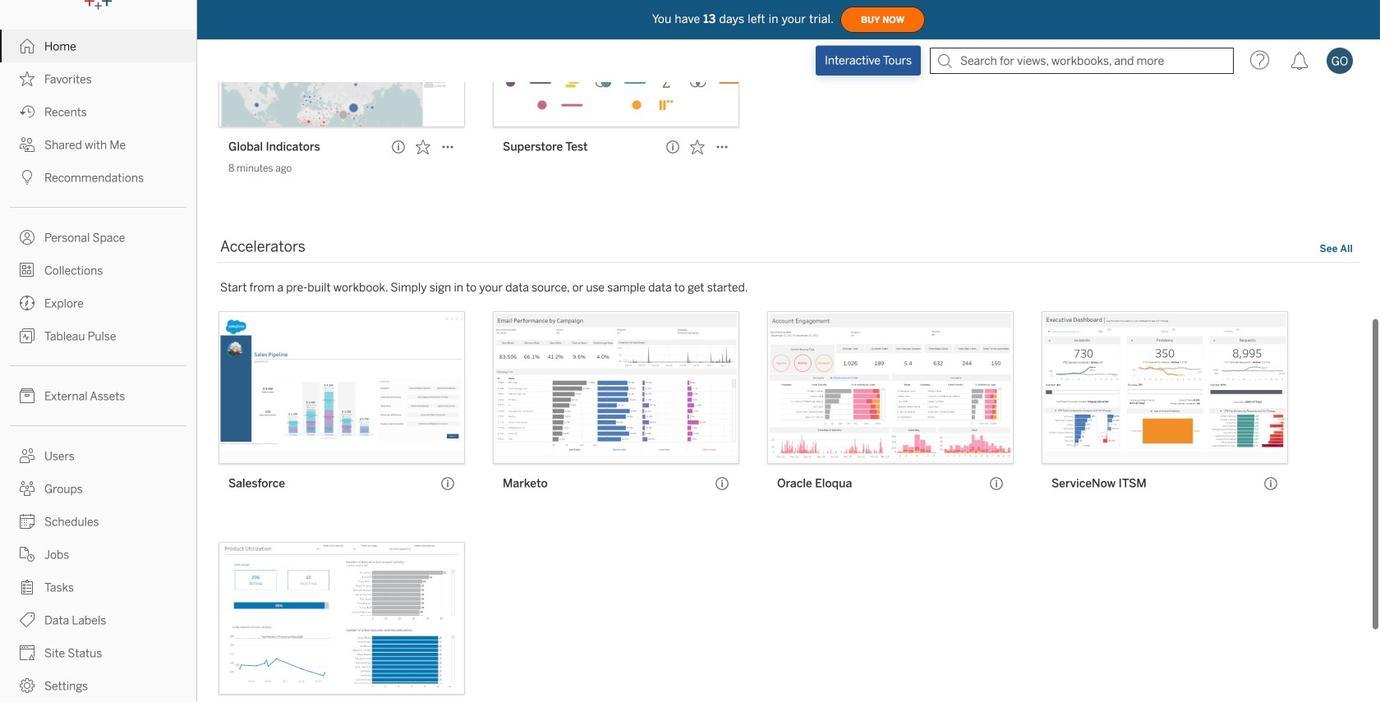 Task type: locate. For each thing, give the bounding box(es) containing it.
main navigation. press the up and down arrow keys to access links. element
[[0, 30, 196, 702]]



Task type: describe. For each thing, give the bounding box(es) containing it.
Search for views, workbooks, and more text field
[[930, 48, 1234, 74]]



Task type: vqa. For each thing, say whether or not it's contained in the screenshot.
'ALL PROJECTS'
no



